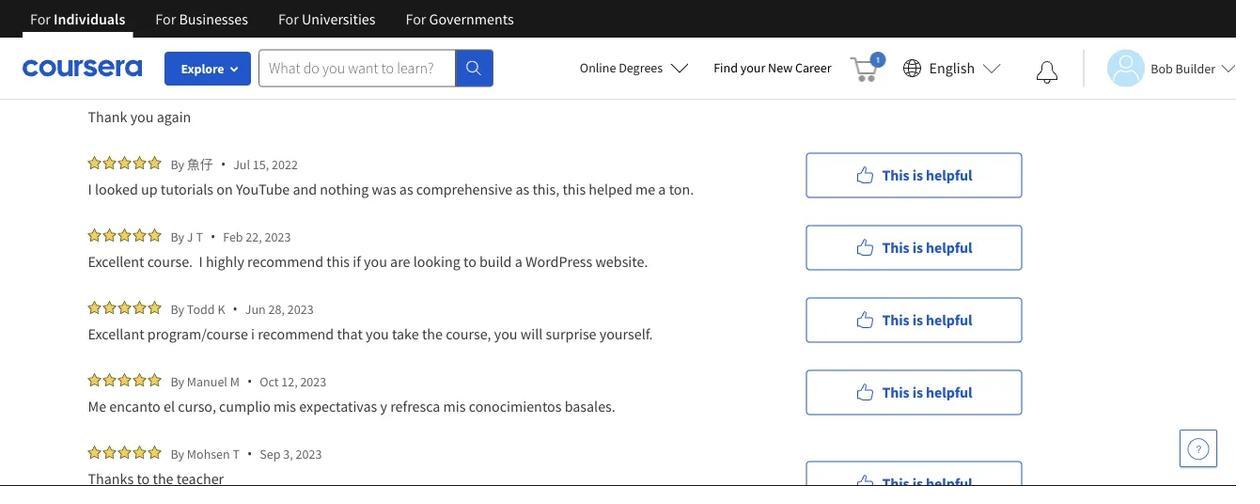 Task type: vqa. For each thing, say whether or not it's contained in the screenshot.
Invest in your professional goals with Coursera Plus on the bottom of page
no



Task type: locate. For each thing, give the bounding box(es) containing it.
universities
[[302, 9, 376, 28]]

2023
[[265, 228, 291, 245], [288, 300, 314, 317], [300, 373, 327, 390], [296, 445, 322, 462]]

me right the helped
[[636, 180, 656, 198]]

1 vertical spatial me
[[636, 180, 656, 198]]

bob builder button
[[1084, 49, 1237, 87]]

you
[[88, 32, 111, 51]]

22,
[[246, 228, 262, 245]]

mis right the refresca
[[443, 397, 466, 416]]

2 this from the top
[[882, 166, 910, 185]]

this is helpful for you gave me beautiful skills, now i can build a website using wordpress.
[[882, 37, 973, 56]]

a left ton. on the right top of the page
[[659, 180, 666, 198]]

2023 right 12,
[[300, 373, 327, 390]]

1 vertical spatial recommend
[[258, 324, 334, 343]]

i
[[251, 324, 255, 343]]

me right gave
[[146, 32, 166, 51]]

governments
[[429, 9, 514, 28]]

2 horizontal spatial i
[[299, 32, 302, 51]]

is for i looked up tutorials on youtube and nothing was as comprehensive as this, this helped me a ton.
[[913, 166, 923, 185]]

for universities
[[278, 9, 376, 28]]

this
[[563, 180, 586, 198], [327, 252, 350, 271]]

this is helpful button for excellent course.  i highly recommend this if you are looking to build a wordpress website.
[[806, 225, 1023, 270]]

1 this is helpful from the top
[[882, 37, 973, 56]]

for up website
[[406, 9, 426, 28]]

build down universities
[[331, 32, 363, 51]]

online
[[580, 59, 616, 76]]

for left individuals
[[30, 9, 51, 28]]

m
[[230, 373, 240, 390]]

0 horizontal spatial i
[[88, 180, 92, 198]]

is for you gave me beautiful skills, now i can build a website using wordpress.
[[913, 37, 923, 56]]

0 horizontal spatial t
[[196, 228, 203, 245]]

0 vertical spatial me
[[146, 32, 166, 51]]

None search field
[[259, 49, 494, 87]]

2 helpful from the top
[[926, 166, 973, 185]]

looking
[[413, 252, 461, 271]]

0 vertical spatial t
[[196, 228, 203, 245]]

1 helpful from the top
[[926, 37, 973, 56]]

• right k
[[233, 300, 238, 318]]

recommend
[[247, 252, 324, 271], [258, 324, 334, 343]]

find your new career
[[714, 59, 832, 76]]

3 for from the left
[[278, 9, 299, 28]]

t inside by j t • feb 22, 2023
[[196, 228, 203, 245]]

2 this is helpful from the top
[[882, 166, 973, 185]]

el
[[164, 397, 175, 416]]

oct
[[260, 373, 279, 390]]

k
[[218, 300, 225, 317]]

recommend down 28,
[[258, 324, 334, 343]]

2 vertical spatial a
[[515, 252, 523, 271]]

by inside "by 魚仔 • jul 15, 2022"
[[171, 156, 184, 173]]

thank you again
[[88, 107, 191, 126]]

魚仔
[[187, 156, 213, 173]]

2023 inside by todd k • jun 28, 2023
[[288, 300, 314, 317]]

mohsen
[[187, 445, 230, 462]]

0 vertical spatial build
[[331, 32, 363, 51]]

todd
[[187, 300, 215, 317]]

this left if
[[327, 252, 350, 271]]

for
[[30, 9, 51, 28], [155, 9, 176, 28], [278, 9, 299, 28], [406, 9, 426, 28]]

• right m
[[247, 372, 252, 390]]

i left can
[[299, 32, 302, 51]]

t
[[196, 228, 203, 245], [233, 445, 240, 462]]

2023 right 22,
[[265, 228, 291, 245]]

2023 right 3,
[[296, 445, 322, 462]]

1 horizontal spatial as
[[516, 180, 530, 198]]

helpful
[[926, 37, 973, 56], [926, 166, 973, 185], [926, 238, 973, 257], [926, 311, 973, 330], [926, 383, 973, 402]]

comprehensive
[[416, 180, 513, 198]]

2 is from the top
[[913, 166, 923, 185]]

2023 inside by manuel m • oct 12, 2023
[[300, 373, 327, 390]]

1 horizontal spatial mis
[[443, 397, 466, 416]]

a
[[366, 32, 374, 51], [659, 180, 666, 198], [515, 252, 523, 271]]

as left this,
[[516, 180, 530, 198]]

2 this is helpful button from the top
[[806, 153, 1023, 198]]

by for course.
[[171, 228, 184, 245]]

me
[[88, 397, 106, 416]]

filled star image
[[118, 156, 131, 169], [148, 156, 161, 169], [133, 229, 146, 242], [88, 301, 101, 314], [103, 301, 116, 314], [133, 301, 146, 314], [103, 373, 116, 387], [118, 373, 131, 387]]

1 this is helpful button from the top
[[806, 24, 1023, 69]]

0 vertical spatial recommend
[[247, 252, 324, 271]]

0 horizontal spatial a
[[366, 32, 374, 51]]

by inside by todd k • jun 28, 2023
[[171, 300, 184, 317]]

5 this is helpful from the top
[[882, 383, 973, 402]]

as right was
[[400, 180, 413, 198]]

this
[[882, 37, 910, 56], [882, 166, 910, 185], [882, 238, 910, 257], [882, 311, 910, 330], [882, 383, 910, 402]]

again
[[157, 107, 191, 126]]

4 for from the left
[[406, 9, 426, 28]]

for for governments
[[406, 9, 426, 28]]

by mohsen t • sep 3, 2023
[[171, 445, 322, 463]]

up
[[141, 180, 158, 198]]

4 this is helpful from the top
[[882, 311, 973, 330]]

explore button
[[165, 52, 251, 86]]

helpful for you gave me beautiful skills, now i can build a website using wordpress.
[[926, 37, 973, 56]]

1 horizontal spatial this
[[563, 180, 586, 198]]

this is helpful button for you gave me beautiful skills, now i can build a website using wordpress.
[[806, 24, 1023, 69]]

4 by from the top
[[171, 373, 184, 390]]

0 horizontal spatial mis
[[274, 397, 296, 416]]

5 this from the top
[[882, 383, 910, 402]]

me encanto el curso, cumplio mis expectativas y refresca mis conocimientos basales.
[[88, 397, 616, 416]]

by left mohsen
[[171, 445, 184, 462]]

3 this from the top
[[882, 238, 910, 257]]

12,
[[281, 373, 298, 390]]

manuel
[[187, 373, 227, 390]]

for up beautiful
[[155, 9, 176, 28]]

t right j
[[196, 228, 203, 245]]

4 this is helpful button from the top
[[806, 298, 1023, 343]]

3 by from the top
[[171, 300, 184, 317]]

1 vertical spatial t
[[233, 445, 240, 462]]

this is helpful for excellent course.  i highly recommend this if you are looking to build a wordpress website.
[[882, 238, 973, 257]]

website.
[[596, 252, 648, 271]]

1 horizontal spatial i
[[199, 252, 203, 271]]

is
[[913, 37, 923, 56], [913, 166, 923, 185], [913, 238, 923, 257], [913, 311, 923, 330], [913, 383, 923, 402]]

filled star image
[[88, 156, 101, 169], [103, 156, 116, 169], [133, 156, 146, 169], [88, 229, 101, 242], [103, 229, 116, 242], [118, 229, 131, 242], [148, 229, 161, 242], [118, 301, 131, 314], [148, 301, 161, 314], [88, 373, 101, 387], [133, 373, 146, 387], [148, 373, 161, 387], [88, 446, 101, 459], [103, 446, 116, 459], [118, 446, 131, 459], [133, 446, 146, 459], [148, 446, 161, 459]]

i left highly
[[199, 252, 203, 271]]

2023 inside by j t • feb 22, 2023
[[265, 228, 291, 245]]

5 this is helpful button from the top
[[806, 370, 1023, 415]]

i
[[299, 32, 302, 51], [88, 180, 92, 198], [199, 252, 203, 271]]

5 is from the top
[[913, 383, 923, 402]]

new
[[768, 59, 793, 76]]

by
[[171, 156, 184, 173], [171, 228, 184, 245], [171, 300, 184, 317], [171, 373, 184, 390], [171, 445, 184, 462]]

2 for from the left
[[155, 9, 176, 28]]

0 horizontal spatial this
[[327, 252, 350, 271]]

a left website
[[366, 32, 374, 51]]

by j t • feb 22, 2023
[[171, 228, 291, 245]]

will
[[521, 324, 543, 343]]

3 this is helpful button from the top
[[806, 225, 1023, 270]]

as
[[400, 180, 413, 198], [516, 180, 530, 198]]

you
[[130, 107, 154, 126], [364, 252, 387, 271], [366, 324, 389, 343], [494, 324, 518, 343]]

is for excellant program/course i recommend that you take the course, you will surprise yourself.
[[913, 311, 923, 330]]

online degrees
[[580, 59, 663, 76]]

by left 魚仔
[[171, 156, 184, 173]]

bob builder
[[1151, 60, 1216, 77]]

for for individuals
[[30, 9, 51, 28]]

28,
[[269, 300, 285, 317]]

• left feb
[[211, 228, 216, 245]]

this for you gave me beautiful skills, now i can build a website using wordpress.
[[882, 37, 910, 56]]

find your new career link
[[704, 56, 841, 80]]

this right this,
[[563, 180, 586, 198]]

build right to
[[480, 252, 512, 271]]

1 horizontal spatial t
[[233, 445, 240, 462]]

2023 right 28,
[[288, 300, 314, 317]]

build
[[331, 32, 363, 51], [480, 252, 512, 271]]

y
[[380, 397, 387, 416]]

2 by from the top
[[171, 228, 184, 245]]

by up el
[[171, 373, 184, 390]]

by for looked
[[171, 156, 184, 173]]

mis down 12,
[[274, 397, 296, 416]]

1 vertical spatial a
[[659, 180, 666, 198]]

i left looked
[[88, 180, 92, 198]]

wordpress
[[526, 252, 593, 271]]

t right mohsen
[[233, 445, 240, 462]]

3 this is helpful from the top
[[882, 238, 973, 257]]

by left j
[[171, 228, 184, 245]]

1 as from the left
[[400, 180, 413, 198]]

What do you want to learn? text field
[[259, 49, 456, 87]]

1 by from the top
[[171, 156, 184, 173]]

and
[[293, 180, 317, 198]]

to
[[464, 252, 477, 271]]

4 this from the top
[[882, 311, 910, 330]]

you right that
[[366, 324, 389, 343]]

a left 'wordpress'
[[515, 252, 523, 271]]

excellent course.  i highly recommend this if you are looking to build a wordpress website.
[[88, 252, 648, 271]]

4 helpful from the top
[[926, 311, 973, 330]]

0 horizontal spatial build
[[331, 32, 363, 51]]

banner navigation
[[15, 0, 529, 38]]

coursera image
[[23, 53, 142, 83]]

1 for from the left
[[30, 9, 51, 28]]

recommend down 22,
[[247, 252, 324, 271]]

2022
[[272, 156, 298, 173]]

excellant
[[88, 324, 144, 343]]

this is helpful button
[[806, 24, 1023, 69], [806, 153, 1023, 198], [806, 225, 1023, 270], [806, 298, 1023, 343], [806, 370, 1023, 415]]

this is helpful
[[882, 37, 973, 56], [882, 166, 973, 185], [882, 238, 973, 257], [882, 311, 973, 330], [882, 383, 973, 402]]

• left jul
[[221, 155, 226, 173]]

0 horizontal spatial as
[[400, 180, 413, 198]]

now
[[267, 32, 296, 51]]

t inside by mohsen t • sep 3, 2023
[[233, 445, 240, 462]]

for up the now
[[278, 9, 299, 28]]

for governments
[[406, 9, 514, 28]]

1 horizontal spatial build
[[480, 252, 512, 271]]

1 this from the top
[[882, 37, 910, 56]]

1 vertical spatial i
[[88, 180, 92, 198]]

0 vertical spatial a
[[366, 32, 374, 51]]

1 is from the top
[[913, 37, 923, 56]]

by left todd
[[171, 300, 184, 317]]

by inside by j t • feb 22, 2023
[[171, 228, 184, 245]]

by inside by manuel m • oct 12, 2023
[[171, 373, 184, 390]]

4 is from the top
[[913, 311, 923, 330]]

mis
[[274, 397, 296, 416], [443, 397, 466, 416]]

1 vertical spatial build
[[480, 252, 512, 271]]

3 helpful from the top
[[926, 238, 973, 257]]

3 is from the top
[[913, 238, 923, 257]]

0 horizontal spatial me
[[146, 32, 166, 51]]

5 helpful from the top
[[926, 383, 973, 402]]

course.
[[147, 252, 193, 271]]

5 by from the top
[[171, 445, 184, 462]]



Task type: describe. For each thing, give the bounding box(es) containing it.
course,
[[446, 324, 491, 343]]

2023 for cumplio
[[300, 373, 327, 390]]

excellant program/course i recommend that you take the course, you will surprise yourself.
[[88, 324, 653, 343]]

helpful for me encanto el curso, cumplio mis expectativas y refresca mis conocimientos basales.
[[926, 383, 973, 402]]

show notifications image
[[1037, 61, 1059, 84]]

english button
[[896, 38, 1009, 99]]

• left sep
[[247, 445, 252, 463]]

youtube
[[236, 180, 290, 198]]

surprise
[[546, 324, 597, 343]]

excellent
[[88, 252, 144, 271]]

beautiful
[[169, 32, 226, 51]]

t for by mohsen t • sep 3, 2023
[[233, 445, 240, 462]]

2023 for recommend
[[265, 228, 291, 245]]

t for by j t • feb 22, 2023
[[196, 228, 203, 245]]

highly
[[206, 252, 244, 271]]

shopping cart: 1 item image
[[851, 52, 886, 82]]

looked
[[95, 180, 138, 198]]

• for recommend
[[233, 300, 238, 318]]

by for encanto
[[171, 373, 184, 390]]

helped
[[589, 180, 633, 198]]

wordpress.
[[466, 32, 537, 51]]

take
[[392, 324, 419, 343]]

on
[[217, 180, 233, 198]]

is for excellent course.  i highly recommend this if you are looking to build a wordpress website.
[[913, 238, 923, 257]]

refresca
[[390, 397, 440, 416]]

you left will
[[494, 324, 518, 343]]

ton.
[[669, 180, 694, 198]]

for businesses
[[155, 9, 248, 28]]

feb
[[223, 228, 243, 245]]

15,
[[253, 156, 269, 173]]

2023 inside by mohsen t • sep 3, 2023
[[296, 445, 322, 462]]

gave
[[114, 32, 143, 51]]

jun
[[245, 300, 266, 317]]

if
[[353, 252, 361, 271]]

2023 for that
[[288, 300, 314, 317]]

2 mis from the left
[[443, 397, 466, 416]]

this is helpful for excellant program/course i recommend that you take the course, you will surprise yourself.
[[882, 311, 973, 330]]

for individuals
[[30, 9, 125, 28]]

expectativas
[[299, 397, 377, 416]]

basales.
[[565, 397, 616, 416]]

tutorials
[[161, 180, 214, 198]]

this is helpful for me encanto el curso, cumplio mis expectativas y refresca mis conocimientos basales.
[[882, 383, 973, 402]]

i looked up tutorials on youtube and nothing was as comprehensive as this, this helped me a ton.
[[88, 180, 694, 198]]

english
[[930, 59, 975, 78]]

1 horizontal spatial a
[[515, 252, 523, 271]]

you right if
[[364, 252, 387, 271]]

2 vertical spatial i
[[199, 252, 203, 271]]

is for me encanto el curso, cumplio mis expectativas y refresca mis conocimientos basales.
[[913, 383, 923, 402]]

was
[[372, 180, 397, 198]]

0 vertical spatial i
[[299, 32, 302, 51]]

2 horizontal spatial a
[[659, 180, 666, 198]]

this is helpful for i looked up tutorials on youtube and nothing was as comprehensive as this, this helped me a ton.
[[882, 166, 973, 185]]

degrees
[[619, 59, 663, 76]]

online degrees button
[[565, 47, 704, 88]]

• for highly
[[211, 228, 216, 245]]

businesses
[[179, 9, 248, 28]]

this is helpful button for excellant program/course i recommend that you take the course, you will surprise yourself.
[[806, 298, 1023, 343]]

skills,
[[229, 32, 264, 51]]

j
[[187, 228, 193, 245]]

nothing
[[320, 180, 369, 198]]

bob
[[1151, 60, 1173, 77]]

career
[[796, 59, 832, 76]]

• for curso,
[[247, 372, 252, 390]]

for for universities
[[278, 9, 299, 28]]

the
[[422, 324, 443, 343]]

website
[[377, 32, 426, 51]]

explore
[[181, 60, 224, 77]]

this,
[[533, 180, 560, 198]]

1 horizontal spatial me
[[636, 180, 656, 198]]

yourself.
[[600, 324, 653, 343]]

curso,
[[178, 397, 216, 416]]

you gave me beautiful skills, now i can build a website using wordpress.
[[88, 32, 537, 51]]

3,
[[283, 445, 293, 462]]

builder
[[1176, 60, 1216, 77]]

this for excellant program/course i recommend that you take the course, you will surprise yourself.
[[882, 311, 910, 330]]

you left again
[[130, 107, 154, 126]]

by manuel m • oct 12, 2023
[[171, 372, 327, 390]]

by todd k • jun 28, 2023
[[171, 300, 314, 318]]

1 mis from the left
[[274, 397, 296, 416]]

2 as from the left
[[516, 180, 530, 198]]

this for excellent course.  i highly recommend this if you are looking to build a wordpress website.
[[882, 238, 910, 257]]

helpful for excellant program/course i recommend that you take the course, you will surprise yourself.
[[926, 311, 973, 330]]

this for me encanto el curso, cumplio mis expectativas y refresca mis conocimientos basales.
[[882, 383, 910, 402]]

0 vertical spatial this
[[563, 180, 586, 198]]

thank
[[88, 107, 127, 126]]

find
[[714, 59, 738, 76]]

1 vertical spatial this
[[327, 252, 350, 271]]

helpful for excellent course.  i highly recommend this if you are looking to build a wordpress website.
[[926, 238, 973, 257]]

by 魚仔 • jul 15, 2022
[[171, 155, 298, 173]]

for for businesses
[[155, 9, 176, 28]]

your
[[741, 59, 766, 76]]

encanto
[[109, 397, 161, 416]]

using
[[429, 32, 463, 51]]

sep
[[260, 445, 281, 462]]

this is helpful button for i looked up tutorials on youtube and nothing was as comprehensive as this, this helped me a ton.
[[806, 153, 1023, 198]]

this for i looked up tutorials on youtube and nothing was as comprehensive as this, this helped me a ton.
[[882, 166, 910, 185]]

individuals
[[54, 9, 125, 28]]

helpful for i looked up tutorials on youtube and nothing was as comprehensive as this, this helped me a ton.
[[926, 166, 973, 185]]

jul
[[233, 156, 250, 173]]

that
[[337, 324, 363, 343]]

help center image
[[1188, 437, 1210, 460]]

conocimientos
[[469, 397, 562, 416]]

cumplio
[[219, 397, 271, 416]]

this is helpful button for me encanto el curso, cumplio mis expectativas y refresca mis conocimientos basales.
[[806, 370, 1023, 415]]

can
[[305, 32, 328, 51]]

by inside by mohsen t • sep 3, 2023
[[171, 445, 184, 462]]

are
[[390, 252, 410, 271]]

by for program/course
[[171, 300, 184, 317]]



